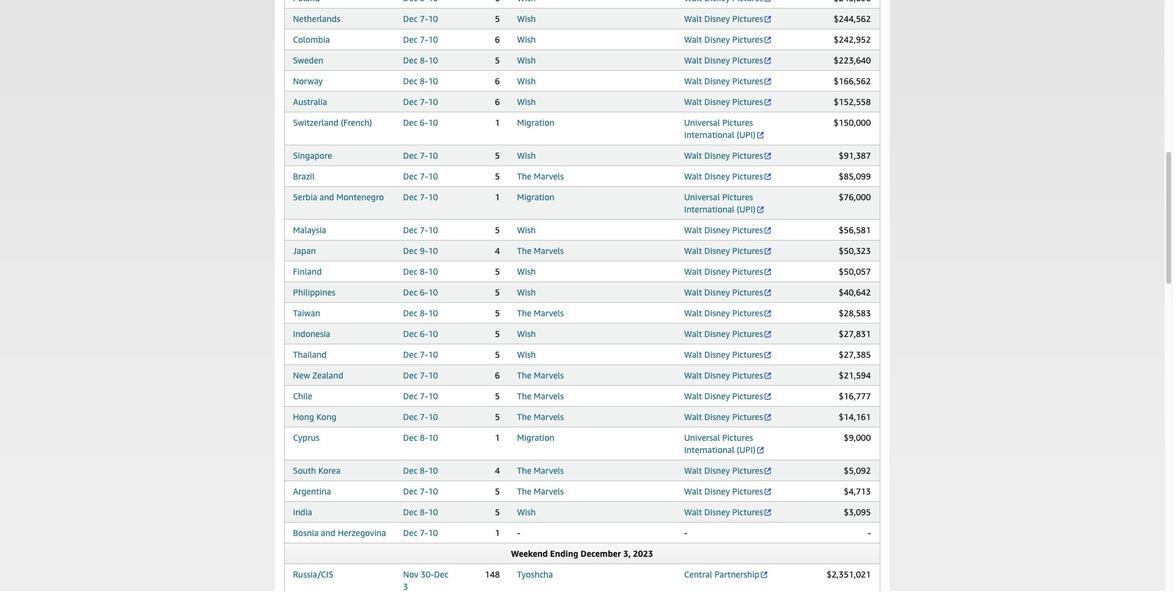 Task type: vqa. For each thing, say whether or not it's contained in the screenshot.
The -33.3%
no



Task type: describe. For each thing, give the bounding box(es) containing it.
universal pictures international (upi) link for $76,000
[[684, 192, 765, 214]]

switzerland (french)
[[293, 117, 372, 128]]

walt disney pictures for $28,583
[[684, 308, 763, 318]]

$4,713
[[844, 486, 871, 497]]

new
[[293, 370, 310, 381]]

walt disney pictures link for $56,581
[[684, 225, 772, 235]]

migration link for dec 7-10
[[517, 192, 555, 202]]

dec 8-10 for south korea
[[403, 466, 438, 476]]

$28,583
[[839, 308, 871, 318]]

$56,581
[[839, 225, 871, 235]]

$9,000
[[844, 433, 871, 443]]

10 for malaysia
[[428, 225, 438, 235]]

1 - from the left
[[517, 528, 520, 538]]

chile
[[293, 391, 312, 401]]

dec for thailand
[[403, 350, 418, 360]]

disney for $16,777
[[704, 391, 730, 401]]

$27,385
[[839, 350, 871, 360]]

walt for $40,642
[[684, 287, 702, 298]]

10 for cyprus
[[428, 433, 438, 443]]

walt disney pictures for $166,562
[[684, 76, 763, 86]]

japan link
[[293, 246, 316, 256]]

(upi) for $9,000
[[737, 445, 756, 455]]

walt disney pictures link for $16,777
[[684, 391, 772, 401]]

disney for $242,952
[[704, 34, 730, 45]]

$244,562
[[834, 13, 871, 24]]

dec 9-10
[[403, 246, 438, 256]]

and for bosnia
[[321, 528, 335, 538]]

3 - from the left
[[868, 528, 871, 538]]

marvels for chile
[[534, 391, 564, 401]]

australia link
[[293, 97, 327, 107]]

south korea
[[293, 466, 341, 476]]

dec 7-10 for serbia and montenegro
[[403, 192, 438, 202]]

$50,323
[[839, 246, 871, 256]]

dec for south korea
[[403, 466, 418, 476]]

brazil
[[293, 171, 315, 181]]

disney for $244,562
[[704, 13, 730, 24]]

new zealand link
[[293, 370, 343, 381]]

30-
[[421, 570, 434, 580]]

walt disney pictures for $16,777
[[684, 391, 763, 401]]

montenegro
[[336, 192, 384, 202]]

$16,777
[[839, 391, 871, 401]]

russia/cis
[[293, 570, 333, 580]]

colombia
[[293, 34, 330, 45]]

netherlands
[[293, 13, 340, 24]]

argentina
[[293, 486, 331, 497]]

kong
[[316, 412, 336, 422]]

$152,558
[[834, 97, 871, 107]]

wish for indonesia
[[517, 329, 536, 339]]

dec 7-10 for australia
[[403, 97, 438, 107]]

wish link for australia
[[517, 97, 536, 107]]

$91,387
[[839, 150, 871, 161]]

wish for norway
[[517, 76, 536, 86]]

zealand
[[312, 370, 343, 381]]

walt disney pictures for $40,642
[[684, 287, 763, 298]]

walt disney pictures for $152,558
[[684, 97, 763, 107]]

$14,161
[[839, 412, 871, 422]]

$50,057
[[839, 266, 871, 277]]

(french)
[[341, 117, 372, 128]]

10 for sweden
[[428, 55, 438, 65]]

dec 7-10 for thailand
[[403, 350, 438, 360]]

pictures for $27,831
[[732, 329, 763, 339]]

weekend ending december 3, 2023
[[511, 549, 653, 559]]

bosnia and herzegovina
[[293, 528, 386, 538]]

universal pictures international (upi) for $76,000
[[684, 192, 756, 214]]

7- for netherlands
[[420, 13, 428, 24]]

disney for $85,099
[[704, 171, 730, 181]]

taiwan link
[[293, 308, 320, 318]]

colombia link
[[293, 34, 330, 45]]

the marvels for taiwan
[[517, 308, 564, 318]]

tyoshcha
[[517, 570, 553, 580]]

netherlands link
[[293, 13, 340, 24]]

8- for finland
[[420, 266, 428, 277]]

dec for argentina
[[403, 486, 418, 497]]

$76,000
[[839, 192, 871, 202]]

walt disney pictures for $3,095
[[684, 507, 763, 518]]

wish link for norway
[[517, 76, 536, 86]]

argentina link
[[293, 486, 331, 497]]

thailand
[[293, 350, 327, 360]]

wish for finland
[[517, 266, 536, 277]]

10 for chile
[[428, 391, 438, 401]]

$166,562
[[834, 76, 871, 86]]

wish for sweden
[[517, 55, 536, 65]]

148
[[485, 570, 500, 580]]

marvels for taiwan
[[534, 308, 564, 318]]

dec 8-10 for cyprus
[[403, 433, 438, 443]]

walt for $4,713
[[684, 486, 702, 497]]

the marvels for new zealand
[[517, 370, 564, 381]]

7- for bosnia and herzegovina
[[420, 528, 428, 538]]

disney for $166,562
[[704, 76, 730, 86]]

pictures for $40,642
[[732, 287, 763, 298]]

thailand link
[[293, 350, 327, 360]]

serbia
[[293, 192, 317, 202]]

10 for new zealand
[[428, 370, 438, 381]]

disney for $152,558
[[704, 97, 730, 107]]

the marvels link for south korea
[[517, 466, 564, 476]]

bosnia
[[293, 528, 319, 538]]

2 - from the left
[[684, 528, 688, 538]]

central partnership
[[684, 570, 760, 580]]

walt disney pictures for $27,385
[[684, 350, 763, 360]]

8- for south korea
[[420, 466, 428, 476]]

1 for bosnia and herzegovina
[[495, 528, 500, 538]]

3,
[[623, 549, 631, 559]]

walt disney pictures link for $50,323
[[684, 246, 772, 256]]

$40,642
[[839, 287, 871, 298]]

universal for $150,000
[[684, 117, 720, 128]]

disney for $27,385
[[704, 350, 730, 360]]

dec for australia
[[403, 97, 418, 107]]

walt disney pictures link for $21,594
[[684, 370, 772, 381]]

dec 8-10 for sweden
[[403, 55, 438, 65]]

indonesia link
[[293, 329, 330, 339]]

tyoshcha link
[[517, 570, 553, 580]]

the marvels for japan
[[517, 246, 564, 256]]

pictures for $56,581
[[732, 225, 763, 235]]

wish link for malaysia
[[517, 225, 536, 235]]

1 for cyprus
[[495, 433, 500, 443]]

dec for colombia
[[403, 34, 418, 45]]

india
[[293, 507, 312, 518]]

1 for switzerland (french)
[[495, 117, 500, 128]]

dec 7-10 for chile
[[403, 391, 438, 401]]

1 for serbia and montenegro
[[495, 192, 500, 202]]

dec 8-10 link for norway
[[403, 76, 438, 86]]

new zealand
[[293, 370, 343, 381]]

pictures for $50,323
[[732, 246, 763, 256]]

philippines
[[293, 287, 336, 298]]

10 for philippines
[[428, 287, 438, 298]]

sweden
[[293, 55, 323, 65]]

dec for cyprus
[[403, 433, 418, 443]]

dec 6-10 link for indonesia
[[403, 329, 438, 339]]

ending
[[550, 549, 578, 559]]

weekend
[[511, 549, 548, 559]]

switzerland (french) link
[[293, 117, 372, 128]]

dec for chile
[[403, 391, 418, 401]]

malaysia link
[[293, 225, 326, 235]]

3
[[403, 582, 408, 592]]

cyprus link
[[293, 433, 319, 443]]

taiwan
[[293, 308, 320, 318]]

8- for cyprus
[[420, 433, 428, 443]]

nov 30-dec 3 link
[[403, 570, 449, 592]]

dec inside nov 30-dec 3
[[434, 570, 449, 580]]

dec for singapore
[[403, 150, 418, 161]]

walt for $242,952
[[684, 34, 702, 45]]

the for new zealand
[[517, 370, 532, 381]]

walt disney pictures link for $27,831
[[684, 329, 772, 339]]

serbia and montenegro
[[293, 192, 384, 202]]

brazil link
[[293, 171, 315, 181]]

universal for $76,000
[[684, 192, 720, 202]]

$150,000
[[834, 117, 871, 128]]

6 for norway
[[495, 76, 500, 86]]

dec 9-10 link
[[403, 246, 438, 256]]

dec 8-10 link for india
[[403, 507, 438, 518]]

pictures for $14,161
[[732, 412, 763, 422]]

disney for $40,642
[[704, 287, 730, 298]]

dec 8-10 for finland
[[403, 266, 438, 277]]

malaysia
[[293, 225, 326, 235]]

$21,594
[[839, 370, 871, 381]]

pictures for $85,099
[[732, 171, 763, 181]]

migration link for dec 6-10
[[517, 117, 555, 128]]



Task type: locate. For each thing, give the bounding box(es) containing it.
dec 7-10 link for netherlands
[[403, 13, 438, 24]]

10 for japan
[[428, 246, 438, 256]]

walt for $28,583
[[684, 308, 702, 318]]

wish link
[[517, 13, 536, 24], [517, 34, 536, 45], [517, 55, 536, 65], [517, 76, 536, 86], [517, 97, 536, 107], [517, 150, 536, 161], [517, 225, 536, 235], [517, 266, 536, 277], [517, 287, 536, 298], [517, 329, 536, 339], [517, 350, 536, 360], [517, 507, 536, 518]]

6 walt disney pictures from the top
[[684, 150, 763, 161]]

14 disney from the top
[[704, 350, 730, 360]]

10 wish from the top
[[517, 329, 536, 339]]

central partnership link
[[684, 570, 769, 580]]

5 for sweden
[[495, 55, 500, 65]]

walt disney pictures for $50,057
[[684, 266, 763, 277]]

6- for switzerland (french)
[[420, 117, 428, 128]]

9 wish link from the top
[[517, 287, 536, 298]]

2 marvels from the top
[[534, 246, 564, 256]]

17 disney from the top
[[704, 412, 730, 422]]

1 vertical spatial universal
[[684, 192, 720, 202]]

0 vertical spatial universal pictures international (upi) link
[[684, 117, 765, 140]]

10 7- from the top
[[420, 391, 428, 401]]

4 for dec 8-10
[[495, 466, 500, 476]]

india link
[[293, 507, 312, 518]]

5 marvels from the top
[[534, 391, 564, 401]]

5 for hong kong
[[495, 412, 500, 422]]

13 7- from the top
[[420, 528, 428, 538]]

18 walt disney pictures link from the top
[[684, 466, 772, 476]]

universal pictures international (upi) link for $9,000
[[684, 433, 765, 455]]

0 vertical spatial universal pictures international (upi)
[[684, 117, 756, 140]]

international
[[684, 130, 735, 140], [684, 204, 735, 214], [684, 445, 735, 455]]

2 the marvels from the top
[[517, 246, 564, 256]]

australia
[[293, 97, 327, 107]]

7- for australia
[[420, 97, 428, 107]]

1 10 from the top
[[428, 13, 438, 24]]

1 6- from the top
[[420, 117, 428, 128]]

1 vertical spatial universal pictures international (upi) link
[[684, 192, 765, 214]]

-
[[517, 528, 520, 538], [684, 528, 688, 538], [868, 528, 871, 538]]

1 vertical spatial (upi)
[[737, 204, 756, 214]]

9 10 from the top
[[428, 192, 438, 202]]

12 wish from the top
[[517, 507, 536, 518]]

1 vertical spatial 4
[[495, 466, 500, 476]]

12 10 from the top
[[428, 266, 438, 277]]

dec 8-10 link
[[403, 55, 438, 65], [403, 76, 438, 86], [403, 266, 438, 277], [403, 308, 438, 318], [403, 433, 438, 443], [403, 466, 438, 476], [403, 507, 438, 518]]

0 vertical spatial 4
[[495, 246, 500, 256]]

11 dec 7-10 link from the top
[[403, 412, 438, 422]]

1 vertical spatial 6-
[[420, 287, 428, 298]]

3 6- from the top
[[420, 329, 428, 339]]

1 dec 8-10 from the top
[[403, 55, 438, 65]]

14 10 from the top
[[428, 308, 438, 318]]

herzegovina
[[338, 528, 386, 538]]

1 dec 7-10 link from the top
[[403, 13, 438, 24]]

6 dec 7-10 from the top
[[403, 192, 438, 202]]

5 for thailand
[[495, 350, 500, 360]]

17 10 from the top
[[428, 370, 438, 381]]

walt for $14,161
[[684, 412, 702, 422]]

walt disney pictures
[[684, 13, 763, 24], [684, 34, 763, 45], [684, 55, 763, 65], [684, 76, 763, 86], [684, 97, 763, 107], [684, 150, 763, 161], [684, 171, 763, 181], [684, 225, 763, 235], [684, 246, 763, 256], [684, 266, 763, 277], [684, 287, 763, 298], [684, 308, 763, 318], [684, 329, 763, 339], [684, 350, 763, 360], [684, 370, 763, 381], [684, 391, 763, 401], [684, 412, 763, 422], [684, 466, 763, 476], [684, 486, 763, 497], [684, 507, 763, 518]]

0 vertical spatial migration
[[517, 117, 555, 128]]

2 vertical spatial dec 6-10 link
[[403, 329, 438, 339]]

norway
[[293, 76, 323, 86]]

pictures for $27,385
[[732, 350, 763, 360]]

$85,099
[[839, 171, 871, 181]]

2 vertical spatial migration
[[517, 433, 555, 443]]

8- for norway
[[420, 76, 428, 86]]

pictures for $223,640
[[732, 55, 763, 65]]

marvels for argentina
[[534, 486, 564, 497]]

7 walt from the top
[[684, 171, 702, 181]]

12 5 from the top
[[495, 412, 500, 422]]

1 the from the top
[[517, 171, 532, 181]]

the for brazil
[[517, 171, 532, 181]]

the marvels link for japan
[[517, 246, 564, 256]]

3 dec 7-10 link from the top
[[403, 97, 438, 107]]

- down $3,095
[[868, 528, 871, 538]]

dec 7-10 link for brazil
[[403, 171, 438, 181]]

(upi)
[[737, 130, 756, 140], [737, 204, 756, 214], [737, 445, 756, 455]]

russia/cis link
[[293, 570, 333, 580]]

nov
[[403, 570, 419, 580]]

10 for brazil
[[428, 171, 438, 181]]

international for $150,000
[[684, 130, 735, 140]]

wish link for singapore
[[517, 150, 536, 161]]

2 dec 8-10 link from the top
[[403, 76, 438, 86]]

$242,952
[[834, 34, 871, 45]]

7- for new zealand
[[420, 370, 428, 381]]

the marvels for south korea
[[517, 466, 564, 476]]

5
[[495, 13, 500, 24], [495, 55, 500, 65], [495, 150, 500, 161], [495, 171, 500, 181], [495, 225, 500, 235], [495, 266, 500, 277], [495, 287, 500, 298], [495, 308, 500, 318], [495, 329, 500, 339], [495, 350, 500, 360], [495, 391, 500, 401], [495, 412, 500, 422], [495, 486, 500, 497], [495, 507, 500, 518]]

5 8- from the top
[[420, 433, 428, 443]]

dec 6-10 link
[[403, 117, 438, 128], [403, 287, 438, 298], [403, 329, 438, 339]]

4 disney from the top
[[704, 76, 730, 86]]

3 dec 6-10 from the top
[[403, 329, 438, 339]]

marvels
[[534, 171, 564, 181], [534, 246, 564, 256], [534, 308, 564, 318], [534, 370, 564, 381], [534, 391, 564, 401], [534, 412, 564, 422], [534, 466, 564, 476], [534, 486, 564, 497]]

$5,092
[[844, 466, 871, 476]]

13 dec 7-10 from the top
[[403, 528, 438, 538]]

wish link for thailand
[[517, 350, 536, 360]]

1 dec 6-10 from the top
[[403, 117, 438, 128]]

15 10 from the top
[[428, 329, 438, 339]]

3 wish from the top
[[517, 55, 536, 65]]

- up central
[[684, 528, 688, 538]]

16 10 from the top
[[428, 350, 438, 360]]

10 for argentina
[[428, 486, 438, 497]]

1 the marvels from the top
[[517, 171, 564, 181]]

10 walt disney pictures link from the top
[[684, 266, 772, 277]]

6
[[495, 34, 500, 45], [495, 76, 500, 86], [495, 97, 500, 107], [495, 370, 500, 381]]

dec 7-10 link
[[403, 13, 438, 24], [403, 34, 438, 45], [403, 97, 438, 107], [403, 150, 438, 161], [403, 171, 438, 181], [403, 192, 438, 202], [403, 225, 438, 235], [403, 350, 438, 360], [403, 370, 438, 381], [403, 391, 438, 401], [403, 412, 438, 422], [403, 486, 438, 497], [403, 528, 438, 538]]

nov 30-dec 3
[[403, 570, 449, 592]]

migration
[[517, 117, 555, 128], [517, 192, 555, 202], [517, 433, 555, 443]]

3 walt disney pictures from the top
[[684, 55, 763, 65]]

serbia and montenegro link
[[293, 192, 384, 202]]

walt disney pictures link for $244,562
[[684, 13, 772, 24]]

3 5 from the top
[[495, 150, 500, 161]]

$3,095
[[844, 507, 871, 518]]

2 dec 6-10 from the top
[[403, 287, 438, 298]]

$27,831
[[839, 329, 871, 339]]

universal pictures international (upi) link
[[684, 117, 765, 140], [684, 192, 765, 214], [684, 433, 765, 455]]

singapore
[[293, 150, 332, 161]]

1 4 from the top
[[495, 246, 500, 256]]

finland link
[[293, 266, 322, 277]]

8 10 from the top
[[428, 171, 438, 181]]

7 dec 7-10 from the top
[[403, 225, 438, 235]]

dec 7-10 link for argentina
[[403, 486, 438, 497]]

1 vertical spatial universal pictures international (upi)
[[684, 192, 756, 214]]

4 10 from the top
[[428, 76, 438, 86]]

walt for $5,092
[[684, 466, 702, 476]]

walt disney pictures link for $3,095
[[684, 507, 772, 518]]

disney for $56,581
[[704, 225, 730, 235]]

4 marvels from the top
[[534, 370, 564, 381]]

3 dec 6-10 link from the top
[[403, 329, 438, 339]]

0 horizontal spatial -
[[517, 528, 520, 538]]

2 universal from the top
[[684, 192, 720, 202]]

8- for sweden
[[420, 55, 428, 65]]

5 dec 8-10 from the top
[[403, 433, 438, 443]]

hong kong link
[[293, 412, 336, 422]]

and right the bosnia
[[321, 528, 335, 538]]

1 horizontal spatial -
[[684, 528, 688, 538]]

the marvels link for chile
[[517, 391, 564, 401]]

walt disney pictures link for $14,161
[[684, 412, 772, 422]]

12 walt disney pictures link from the top
[[684, 308, 772, 318]]

dec 7-10 for hong kong
[[403, 412, 438, 422]]

the marvels link for new zealand
[[517, 370, 564, 381]]

2 wish link from the top
[[517, 34, 536, 45]]

16 walt disney pictures link from the top
[[684, 391, 772, 401]]

2 7- from the top
[[420, 34, 428, 45]]

7- for brazil
[[420, 171, 428, 181]]

8-
[[420, 55, 428, 65], [420, 76, 428, 86], [420, 266, 428, 277], [420, 308, 428, 318], [420, 433, 428, 443], [420, 466, 428, 476], [420, 507, 428, 518]]

10 walt from the top
[[684, 266, 702, 277]]

0 vertical spatial universal
[[684, 117, 720, 128]]

pictures for $166,562
[[732, 76, 763, 86]]

2 vertical spatial universal pictures international (upi)
[[684, 433, 756, 455]]

- up weekend
[[517, 528, 520, 538]]

norway link
[[293, 76, 323, 86]]

2 the from the top
[[517, 246, 532, 256]]

9-
[[420, 246, 428, 256]]

the marvels link for argentina
[[517, 486, 564, 497]]

5 for argentina
[[495, 486, 500, 497]]

5 walt disney pictures from the top
[[684, 97, 763, 107]]

1 vertical spatial dec 6-10 link
[[403, 287, 438, 298]]

walt for $3,095
[[684, 507, 702, 518]]

0 vertical spatial (upi)
[[737, 130, 756, 140]]

disney for $14,161
[[704, 412, 730, 422]]

1 8- from the top
[[420, 55, 428, 65]]

10 wish link from the top
[[517, 329, 536, 339]]

9 7- from the top
[[420, 370, 428, 381]]

5 dec 7-10 link from the top
[[403, 171, 438, 181]]

wish
[[517, 13, 536, 24], [517, 34, 536, 45], [517, 55, 536, 65], [517, 76, 536, 86], [517, 97, 536, 107], [517, 150, 536, 161], [517, 225, 536, 235], [517, 266, 536, 277], [517, 287, 536, 298], [517, 329, 536, 339], [517, 350, 536, 360], [517, 507, 536, 518]]

the marvels link
[[517, 171, 564, 181], [517, 246, 564, 256], [517, 308, 564, 318], [517, 370, 564, 381], [517, 391, 564, 401], [517, 412, 564, 422], [517, 466, 564, 476], [517, 486, 564, 497]]

8 walt disney pictures from the top
[[684, 225, 763, 235]]

hong
[[293, 412, 314, 422]]

10 for switzerland (french)
[[428, 117, 438, 128]]

0 vertical spatial dec 6-10
[[403, 117, 438, 128]]

2023
[[633, 549, 653, 559]]

wish for india
[[517, 507, 536, 518]]

7- for malaysia
[[420, 225, 428, 235]]

2 vertical spatial migration link
[[517, 433, 555, 443]]

2 vertical spatial (upi)
[[737, 445, 756, 455]]

1 vertical spatial migration
[[517, 192, 555, 202]]

walt
[[684, 13, 702, 24], [684, 34, 702, 45], [684, 55, 702, 65], [684, 76, 702, 86], [684, 97, 702, 107], [684, 150, 702, 161], [684, 171, 702, 181], [684, 225, 702, 235], [684, 246, 702, 256], [684, 266, 702, 277], [684, 287, 702, 298], [684, 308, 702, 318], [684, 329, 702, 339], [684, 350, 702, 360], [684, 370, 702, 381], [684, 391, 702, 401], [684, 412, 702, 422], [684, 466, 702, 476], [684, 486, 702, 497], [684, 507, 702, 518]]

chile link
[[293, 391, 312, 401]]

1 vertical spatial dec 6-10
[[403, 287, 438, 298]]

disney
[[704, 13, 730, 24], [704, 34, 730, 45], [704, 55, 730, 65], [704, 76, 730, 86], [704, 97, 730, 107], [704, 150, 730, 161], [704, 171, 730, 181], [704, 225, 730, 235], [704, 246, 730, 256], [704, 266, 730, 277], [704, 287, 730, 298], [704, 308, 730, 318], [704, 329, 730, 339], [704, 350, 730, 360], [704, 370, 730, 381], [704, 391, 730, 401], [704, 412, 730, 422], [704, 466, 730, 476], [704, 486, 730, 497], [704, 507, 730, 518]]

7- for hong kong
[[420, 412, 428, 422]]

2 the marvels link from the top
[[517, 246, 564, 256]]

finland
[[293, 266, 322, 277]]

1 vertical spatial and
[[321, 528, 335, 538]]

the marvels link for taiwan
[[517, 308, 564, 318]]

2 horizontal spatial -
[[868, 528, 871, 538]]

7- for singapore
[[420, 150, 428, 161]]

6- for philippines
[[420, 287, 428, 298]]

2 vertical spatial universal pictures international (upi) link
[[684, 433, 765, 455]]

11 wish from the top
[[517, 350, 536, 360]]

bosnia and herzegovina link
[[293, 528, 386, 538]]

10 for serbia and montenegro
[[428, 192, 438, 202]]

dec for finland
[[403, 266, 418, 277]]

13 walt disney pictures link from the top
[[684, 329, 772, 339]]

marvels for new zealand
[[534, 370, 564, 381]]

18 disney from the top
[[704, 466, 730, 476]]

4 dec 8-10 from the top
[[403, 308, 438, 318]]

19 walt disney pictures link from the top
[[684, 486, 772, 497]]

switzerland
[[293, 117, 339, 128]]

korea
[[318, 466, 341, 476]]

9 5 from the top
[[495, 329, 500, 339]]

6 walt disney pictures link from the top
[[684, 150, 772, 161]]

2 vertical spatial 6-
[[420, 329, 428, 339]]

walt disney pictures for $5,092
[[684, 466, 763, 476]]

1 vertical spatial international
[[684, 204, 735, 214]]

5 for netherlands
[[495, 13, 500, 24]]

central
[[684, 570, 712, 580]]

8 walt disney pictures link from the top
[[684, 225, 772, 235]]

dec for philippines
[[403, 287, 418, 298]]

dec for malaysia
[[403, 225, 418, 235]]

dec 7-10 link for colombia
[[403, 34, 438, 45]]

3 (upi) from the top
[[737, 445, 756, 455]]

10 5 from the top
[[495, 350, 500, 360]]

2 migration link from the top
[[517, 192, 555, 202]]

$223,640
[[834, 55, 871, 65]]

sweden link
[[293, 55, 323, 65]]

14 walt disney pictures from the top
[[684, 350, 763, 360]]

0 vertical spatial international
[[684, 130, 735, 140]]

13 walt from the top
[[684, 329, 702, 339]]

dec 8-10 link for sweden
[[403, 55, 438, 65]]

wish link for sweden
[[517, 55, 536, 65]]

2 vertical spatial dec 6-10
[[403, 329, 438, 339]]

10 for australia
[[428, 97, 438, 107]]

walt for $50,057
[[684, 266, 702, 277]]

wish link for philippines
[[517, 287, 536, 298]]

pictures for $242,952
[[732, 34, 763, 45]]

6 dec 7-10 link from the top
[[403, 192, 438, 202]]

16 disney from the top
[[704, 391, 730, 401]]

south korea link
[[293, 466, 341, 476]]

7 walt disney pictures from the top
[[684, 171, 763, 181]]

dec 8-10 for taiwan
[[403, 308, 438, 318]]

marvels for brazil
[[534, 171, 564, 181]]

disney for $3,095
[[704, 507, 730, 518]]

1 walt disney pictures link from the top
[[684, 13, 772, 24]]

dec 8-10 for india
[[403, 507, 438, 518]]

0 vertical spatial dec 6-10 link
[[403, 117, 438, 128]]

walt for $50,323
[[684, 246, 702, 256]]

dec 7-10 link for serbia and montenegro
[[403, 192, 438, 202]]

wish for philippines
[[517, 287, 536, 298]]

south
[[293, 466, 316, 476]]

$2,351,021
[[827, 570, 871, 580]]

10 for thailand
[[428, 350, 438, 360]]

13 walt disney pictures from the top
[[684, 329, 763, 339]]

12 7- from the top
[[420, 486, 428, 497]]

walt for $56,581
[[684, 225, 702, 235]]

5 for singapore
[[495, 150, 500, 161]]

6 5 from the top
[[495, 266, 500, 277]]

the for chile
[[517, 391, 532, 401]]

3 international from the top
[[684, 445, 735, 455]]

11 10 from the top
[[428, 246, 438, 256]]

1 international from the top
[[684, 130, 735, 140]]

3 universal from the top
[[684, 433, 720, 443]]

and right serbia
[[320, 192, 334, 202]]

1 vertical spatial migration link
[[517, 192, 555, 202]]

walt disney pictures link for $242,952
[[684, 34, 772, 45]]

11 5 from the top
[[495, 391, 500, 401]]

dec
[[403, 13, 418, 24], [403, 34, 418, 45], [403, 55, 418, 65], [403, 76, 418, 86], [403, 97, 418, 107], [403, 117, 418, 128], [403, 150, 418, 161], [403, 171, 418, 181], [403, 192, 418, 202], [403, 225, 418, 235], [403, 246, 418, 256], [403, 266, 418, 277], [403, 287, 418, 298], [403, 308, 418, 318], [403, 329, 418, 339], [403, 350, 418, 360], [403, 370, 418, 381], [403, 391, 418, 401], [403, 412, 418, 422], [403, 433, 418, 443], [403, 466, 418, 476], [403, 486, 418, 497], [403, 507, 418, 518], [403, 528, 418, 538], [434, 570, 449, 580]]

18 walt from the top
[[684, 466, 702, 476]]

the marvels
[[517, 171, 564, 181], [517, 246, 564, 256], [517, 308, 564, 318], [517, 370, 564, 381], [517, 391, 564, 401], [517, 412, 564, 422], [517, 466, 564, 476], [517, 486, 564, 497]]

philippines link
[[293, 287, 336, 298]]

7- for colombia
[[420, 34, 428, 45]]

japan
[[293, 246, 316, 256]]

0 vertical spatial migration link
[[517, 117, 555, 128]]

indonesia
[[293, 329, 330, 339]]

singapore link
[[293, 150, 332, 161]]

2 dec 8-10 from the top
[[403, 76, 438, 86]]

december
[[581, 549, 621, 559]]

0 vertical spatial and
[[320, 192, 334, 202]]

the for hong kong
[[517, 412, 532, 422]]

7-
[[420, 13, 428, 24], [420, 34, 428, 45], [420, 97, 428, 107], [420, 150, 428, 161], [420, 171, 428, 181], [420, 192, 428, 202], [420, 225, 428, 235], [420, 350, 428, 360], [420, 370, 428, 381], [420, 391, 428, 401], [420, 412, 428, 422], [420, 486, 428, 497], [420, 528, 428, 538]]

3 dec 7-10 from the top
[[403, 97, 438, 107]]

2 vertical spatial universal
[[684, 433, 720, 443]]

7- for argentina
[[420, 486, 428, 497]]

7- for chile
[[420, 391, 428, 401]]

1 universal pictures international (upi) from the top
[[684, 117, 756, 140]]

13 10 from the top
[[428, 287, 438, 298]]

wish for australia
[[517, 97, 536, 107]]

6 dec 8-10 from the top
[[403, 466, 438, 476]]

4
[[495, 246, 500, 256], [495, 466, 500, 476]]

2 vertical spatial international
[[684, 445, 735, 455]]

0 vertical spatial 6-
[[420, 117, 428, 128]]

18 10 from the top
[[428, 391, 438, 401]]

partnership
[[715, 570, 760, 580]]

1 dec 8-10 link from the top
[[403, 55, 438, 65]]

universal pictures international (upi) for $9,000
[[684, 433, 756, 455]]

11 dec 7-10 from the top
[[403, 412, 438, 422]]

migration for dec 7-10
[[517, 192, 555, 202]]

migration link
[[517, 117, 555, 128], [517, 192, 555, 202], [517, 433, 555, 443]]

walt disney pictures link for $5,092
[[684, 466, 772, 476]]

6 10 from the top
[[428, 117, 438, 128]]

hong kong
[[293, 412, 336, 422]]

dec 8-10 link for south korea
[[403, 466, 438, 476]]

2 (upi) from the top
[[737, 204, 756, 214]]



